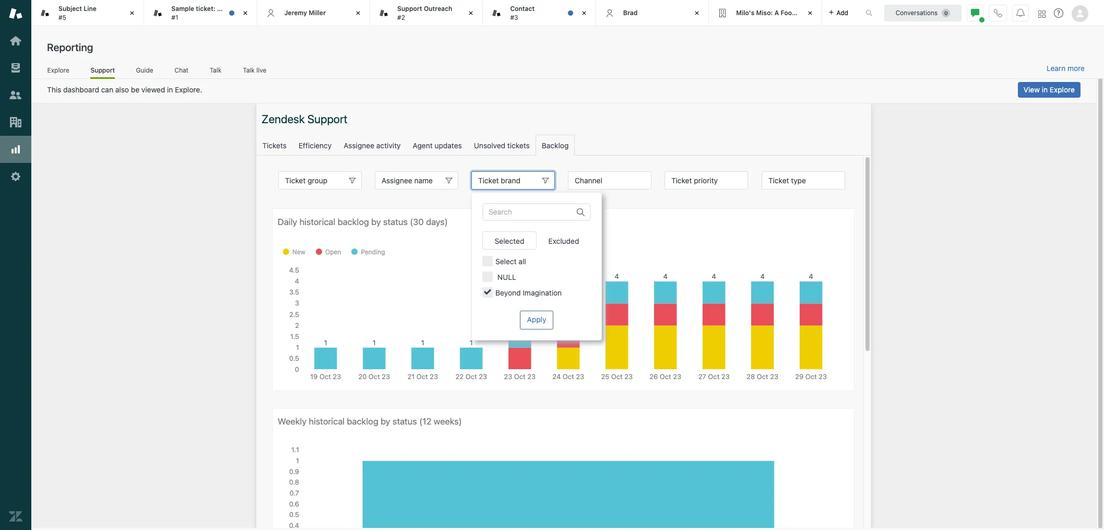 Task type: describe. For each thing, give the bounding box(es) containing it.
tab containing sample ticket: meet the ticket
[[144, 0, 263, 26]]

can
[[101, 85, 113, 94]]

sample
[[172, 5, 194, 13]]

support for support outreach #2
[[398, 5, 422, 13]]

outreach
[[424, 5, 453, 13]]

explore.
[[175, 85, 202, 94]]

miller
[[309, 9, 326, 17]]

explore inside button
[[1050, 85, 1075, 94]]

talk for talk
[[210, 66, 222, 74]]

also
[[115, 85, 129, 94]]

ticket
[[246, 5, 263, 13]]

button displays agent's chat status as online. image
[[972, 9, 980, 17]]

learn more
[[1047, 64, 1085, 73]]

#5
[[59, 13, 66, 21]]

miso:
[[757, 9, 773, 17]]

brad
[[624, 9, 638, 17]]

view in explore button
[[1018, 82, 1081, 98]]

subject
[[59, 5, 82, 13]]

customers image
[[9, 88, 22, 102]]

contact #3
[[511, 5, 535, 21]]

line
[[84, 5, 97, 13]]

conversations button
[[885, 4, 962, 21]]

guide link
[[136, 66, 154, 77]]

zendesk products image
[[1039, 10, 1046, 17]]

meet
[[217, 5, 233, 13]]

talk for talk live
[[243, 66, 255, 74]]

view in explore
[[1024, 85, 1075, 94]]

conversations
[[896, 9, 938, 16]]

sample ticket: meet the ticket #1
[[172, 5, 263, 21]]

jeremy miller tab
[[257, 0, 370, 26]]

guide
[[136, 66, 153, 74]]

reporting
[[47, 41, 93, 53]]

milo's miso: a foodlez subsidiary tab
[[709, 0, 840, 26]]

this dashboard can also be viewed in explore.
[[47, 85, 202, 94]]

explore link
[[47, 66, 70, 77]]

a
[[775, 9, 779, 17]]

jeremy
[[285, 9, 307, 17]]

get started image
[[9, 34, 22, 48]]

#3
[[511, 13, 518, 21]]

support outreach #2
[[398, 5, 453, 21]]

1 close image from the left
[[127, 8, 138, 18]]

close image for jeremy miller
[[353, 8, 364, 18]]

talk link
[[210, 66, 222, 77]]

#1
[[172, 13, 178, 21]]

organizations image
[[9, 115, 22, 129]]

tab containing subject line
[[31, 0, 144, 26]]

foodlez
[[781, 9, 805, 17]]

dashboard
[[63, 85, 99, 94]]



Task type: locate. For each thing, give the bounding box(es) containing it.
add button
[[822, 0, 855, 26]]

admin image
[[9, 170, 22, 183]]

3 tab from the left
[[370, 0, 483, 26]]

explore
[[47, 66, 69, 74], [1050, 85, 1075, 94]]

2 tab from the left
[[144, 0, 263, 26]]

0 horizontal spatial talk
[[210, 66, 222, 74]]

talk left live
[[243, 66, 255, 74]]

0 horizontal spatial close image
[[240, 8, 251, 18]]

support for support
[[91, 66, 115, 74]]

1 tab from the left
[[31, 0, 144, 26]]

views image
[[9, 61, 22, 75]]

0 vertical spatial explore
[[47, 66, 69, 74]]

tab containing support outreach
[[370, 0, 483, 26]]

1 horizontal spatial talk
[[243, 66, 255, 74]]

0 horizontal spatial support
[[91, 66, 115, 74]]

tabs tab list
[[31, 0, 855, 26]]

2 close image from the left
[[579, 8, 590, 18]]

contact
[[511, 5, 535, 13]]

close image for contact
[[579, 8, 590, 18]]

learn more link
[[1047, 64, 1085, 73]]

close image for brad
[[692, 8, 703, 18]]

close image inside jeremy miller tab
[[353, 8, 364, 18]]

close image for sample ticket: meet the ticket
[[240, 8, 251, 18]]

talk live
[[243, 66, 267, 74]]

chat link
[[174, 66, 189, 77]]

tab containing contact
[[483, 0, 596, 26]]

ticket:
[[196, 5, 216, 13]]

1 horizontal spatial in
[[1042, 85, 1048, 94]]

subject line #5
[[59, 5, 97, 21]]

#2
[[398, 13, 405, 21]]

4 tab from the left
[[483, 0, 596, 26]]

2 close image from the left
[[353, 8, 364, 18]]

1 in from the left
[[167, 85, 173, 94]]

close image right meet
[[240, 8, 251, 18]]

close image left milo's
[[692, 8, 703, 18]]

5 close image from the left
[[805, 8, 816, 18]]

jeremy miller
[[285, 9, 326, 17]]

viewed
[[142, 85, 165, 94]]

get help image
[[1055, 8, 1064, 18]]

be
[[131, 85, 140, 94]]

1 horizontal spatial close image
[[579, 8, 590, 18]]

1 talk from the left
[[210, 66, 222, 74]]

0 vertical spatial support
[[398, 5, 422, 13]]

explore up this
[[47, 66, 69, 74]]

learn
[[1047, 64, 1066, 73]]

add
[[837, 9, 849, 16]]

4 close image from the left
[[692, 8, 703, 18]]

main element
[[0, 0, 31, 530]]

zendesk image
[[9, 510, 22, 523]]

1 close image from the left
[[240, 8, 251, 18]]

chat
[[175, 66, 189, 74]]

close image
[[240, 8, 251, 18], [579, 8, 590, 18]]

1 horizontal spatial support
[[398, 5, 422, 13]]

close image right line
[[127, 8, 138, 18]]

subsidiary
[[807, 9, 840, 17]]

2 in from the left
[[1042, 85, 1048, 94]]

0 horizontal spatial explore
[[47, 66, 69, 74]]

0 horizontal spatial in
[[167, 85, 173, 94]]

view
[[1024, 85, 1040, 94]]

talk
[[210, 66, 222, 74], [243, 66, 255, 74]]

close image left brad
[[579, 8, 590, 18]]

close image left add dropdown button
[[805, 8, 816, 18]]

more
[[1068, 64, 1085, 73]]

close image for milo's miso: a foodlez subsidiary
[[805, 8, 816, 18]]

support up #2
[[398, 5, 422, 13]]

this
[[47, 85, 61, 94]]

talk live link
[[243, 66, 267, 77]]

close image right the miller at the left of the page
[[353, 8, 364, 18]]

1 vertical spatial support
[[91, 66, 115, 74]]

zendesk support image
[[9, 7, 22, 20]]

1 vertical spatial explore
[[1050, 85, 1075, 94]]

close image
[[127, 8, 138, 18], [353, 8, 364, 18], [466, 8, 477, 18], [692, 8, 703, 18], [805, 8, 816, 18]]

milo's
[[737, 9, 755, 17]]

close image inside "milo's miso: a foodlez subsidiary" tab
[[805, 8, 816, 18]]

talk right chat
[[210, 66, 222, 74]]

close image inside brad tab
[[692, 8, 703, 18]]

support up can
[[91, 66, 115, 74]]

1 horizontal spatial explore
[[1050, 85, 1075, 94]]

in right view
[[1042, 85, 1048, 94]]

tab
[[31, 0, 144, 26], [144, 0, 263, 26], [370, 0, 483, 26], [483, 0, 596, 26]]

notifications image
[[1017, 9, 1025, 17]]

explore down learn more link
[[1050, 85, 1075, 94]]

in
[[167, 85, 173, 94], [1042, 85, 1048, 94]]

brad tab
[[596, 0, 709, 26]]

support link
[[91, 66, 115, 79]]

2 talk from the left
[[243, 66, 255, 74]]

live
[[257, 66, 267, 74]]

in inside button
[[1042, 85, 1048, 94]]

support inside support outreach #2
[[398, 5, 422, 13]]

reporting image
[[9, 143, 22, 156]]

close image right outreach
[[466, 8, 477, 18]]

3 close image from the left
[[466, 8, 477, 18]]

in right viewed
[[167, 85, 173, 94]]

the
[[234, 5, 244, 13]]

milo's miso: a foodlez subsidiary
[[737, 9, 840, 17]]

support
[[398, 5, 422, 13], [91, 66, 115, 74]]



Task type: vqa. For each thing, say whether or not it's contained in the screenshot.
Close image related to Sample ticket: Meet the ticket
yes



